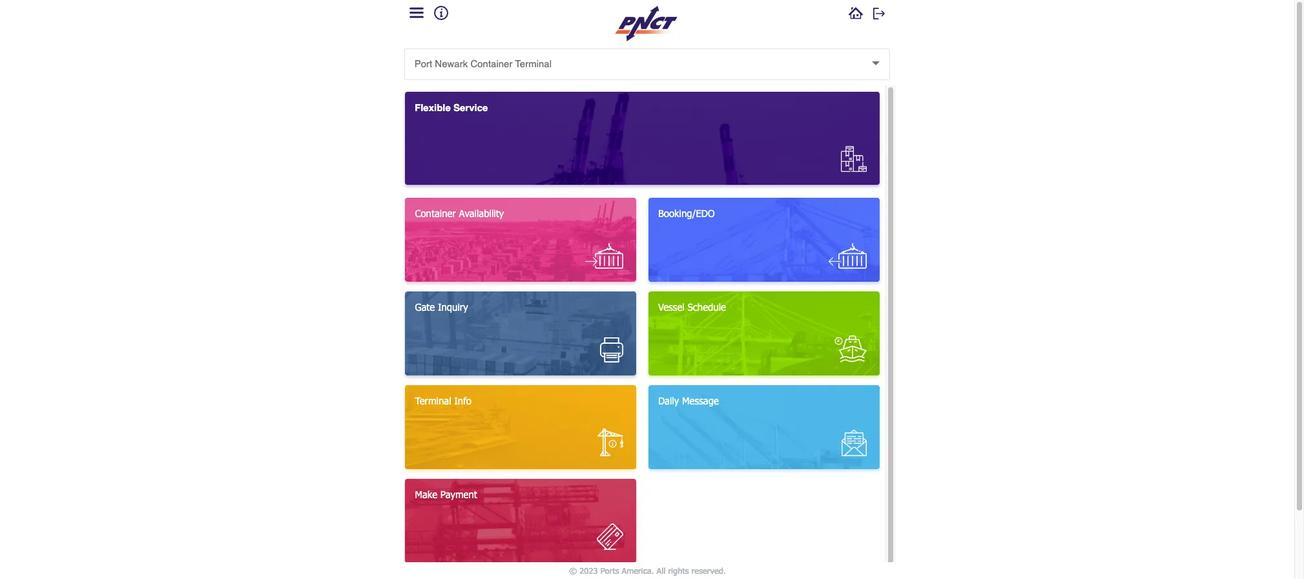 Task type: locate. For each thing, give the bounding box(es) containing it.
1 vertical spatial terminal
[[415, 395, 452, 407]]

make
[[415, 489, 438, 501]]

daily message link
[[649, 386, 880, 470]]

1 horizontal spatial terminal
[[515, 58, 552, 69]]

0 vertical spatial container
[[471, 58, 513, 69]]

flexible
[[415, 102, 451, 113]]

0 horizontal spatial terminal
[[415, 395, 452, 407]]

inquiry
[[438, 301, 468, 313]]

container inside banner
[[471, 58, 513, 69]]

terminal info link
[[406, 386, 637, 470]]

schedule
[[688, 301, 726, 313]]

ports
[[601, 565, 619, 576]]

service
[[454, 102, 488, 113]]

container left availability
[[415, 208, 456, 219]]

main content
[[399, 86, 886, 579]]

1 horizontal spatial container
[[471, 58, 513, 69]]

0 vertical spatial terminal
[[515, 58, 552, 69]]

booking/edo
[[659, 208, 715, 219]]

0 horizontal spatial container
[[415, 208, 456, 219]]

vessel
[[659, 301, 685, 313]]

© 2023 ports america. all rights reserved. footer
[[395, 562, 900, 579]]

booking/edo link
[[649, 198, 880, 282]]

rights
[[668, 565, 689, 576]]

payment
[[441, 489, 478, 501]]

terminal
[[515, 58, 552, 69], [415, 395, 452, 407]]

1 vertical spatial container
[[415, 208, 456, 219]]

gate inquiry link
[[406, 292, 637, 376]]

all
[[657, 565, 666, 576]]

container right newark
[[471, 58, 513, 69]]

port newark container terminal
[[415, 58, 552, 69]]

daily
[[659, 395, 679, 407]]

container availability
[[415, 208, 504, 219]]

reserved.
[[692, 565, 726, 576]]

info
[[455, 395, 472, 407]]

container
[[471, 58, 513, 69], [415, 208, 456, 219]]

make payment link
[[406, 479, 637, 563]]

port america logo image
[[615, 0, 680, 42]]



Task type: describe. For each thing, give the bounding box(es) containing it.
2023
[[580, 565, 598, 576]]

main content containing container availability
[[399, 86, 886, 579]]

flexible service
[[415, 102, 488, 113]]

make payment
[[415, 489, 478, 501]]

port newark container terminal banner
[[399, 0, 896, 80]]

terminal inside banner
[[515, 58, 552, 69]]

gate
[[415, 301, 435, 313]]

vessel schedule
[[659, 301, 726, 313]]

flexible service button
[[405, 92, 880, 185]]

message
[[683, 395, 719, 407]]

©
[[569, 565, 577, 576]]

daily message
[[659, 395, 719, 407]]

port
[[415, 58, 433, 69]]

gate inquiry
[[415, 301, 468, 313]]

america.
[[622, 565, 654, 576]]

container availability link
[[406, 198, 637, 282]]

© 2023 ports america. all rights reserved.
[[569, 565, 726, 576]]

availability
[[459, 208, 504, 219]]

newark
[[435, 58, 468, 69]]

terminal info
[[415, 395, 472, 407]]

vessel schedule link
[[649, 292, 880, 376]]



Task type: vqa. For each thing, say whether or not it's contained in the screenshot.
reserved.
yes



